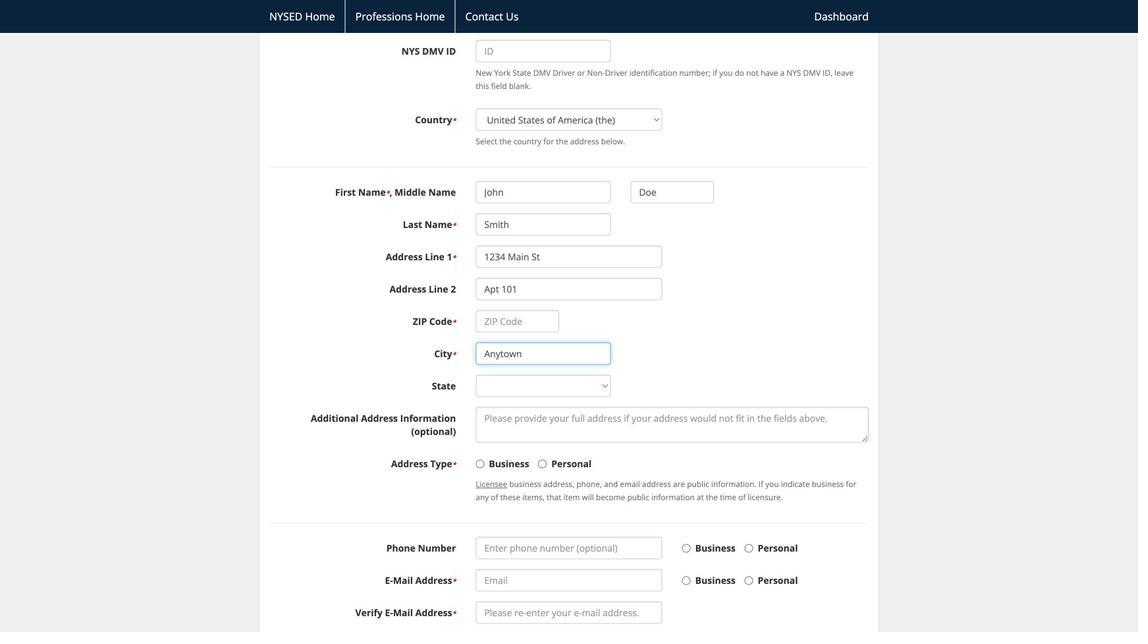 Task type: describe. For each thing, give the bounding box(es) containing it.
Address Line 2 text field
[[476, 278, 663, 300]]

ID text field
[[476, 40, 611, 62]]

City text field
[[476, 343, 611, 365]]

First Name text field
[[476, 181, 611, 203]]



Task type: locate. For each thing, give the bounding box(es) containing it.
None radio
[[476, 460, 485, 468], [745, 577, 754, 585], [476, 460, 485, 468], [745, 577, 754, 585]]

ZIP Code text field
[[476, 310, 560, 333]]

Middle Name text field
[[631, 181, 714, 203]]

Address Line 1 text field
[[476, 246, 663, 268]]

Last Name text field
[[476, 213, 611, 236]]

Please re-enter your e-mail address. text field
[[476, 602, 663, 624]]

Please provide your full address if your address would not fit in the fields above. text field
[[476, 407, 869, 443]]

Email text field
[[476, 569, 663, 592]]

MM/DD/YYYY text field
[[476, 0, 611, 7]]

Enter phone number (optional) text field
[[476, 537, 663, 559]]

None radio
[[539, 460, 547, 468], [683, 544, 691, 553], [745, 544, 754, 553], [683, 577, 691, 585], [539, 460, 547, 468], [683, 544, 691, 553], [745, 544, 754, 553], [683, 577, 691, 585]]



Task type: vqa. For each thing, say whether or not it's contained in the screenshot.
submit
no



